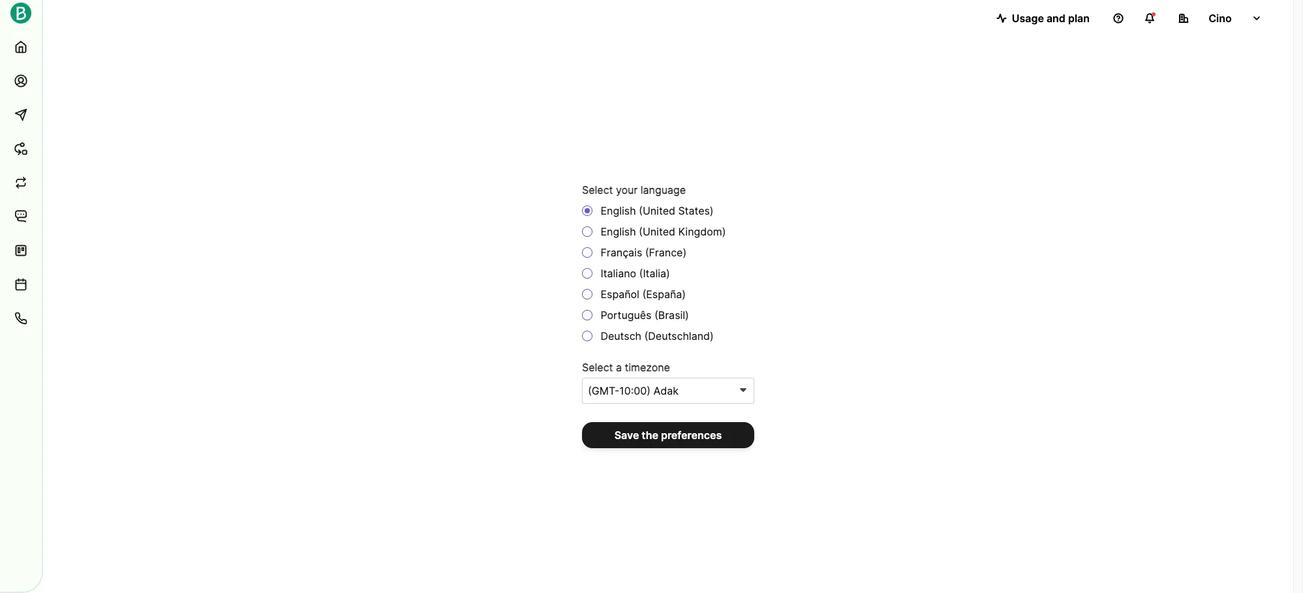 Task type: describe. For each thing, give the bounding box(es) containing it.
save the preferences
[[615, 428, 722, 442]]

your
[[616, 183, 638, 196]]

cino button
[[1168, 5, 1273, 31]]

italiano (italia)
[[598, 267, 670, 280]]

english for english (united kingdom)
[[601, 225, 636, 238]]

states)
[[678, 204, 714, 217]]

usage and plan button
[[986, 5, 1100, 31]]

(brasil)
[[655, 308, 689, 321]]

plan
[[1068, 12, 1090, 25]]

français
[[601, 246, 642, 259]]

timezone
[[625, 361, 670, 374]]

english (united states)
[[598, 204, 714, 217]]

preferences
[[661, 428, 722, 442]]

english for english (united states)
[[601, 204, 636, 217]]

select for select your language
[[582, 183, 613, 196]]

select your language
[[582, 183, 686, 196]]

español
[[601, 287, 640, 301]]

(italia)
[[639, 267, 670, 280]]

a
[[616, 361, 622, 374]]



Task type: vqa. For each thing, say whether or not it's contained in the screenshot.
The In
no



Task type: locate. For each thing, give the bounding box(es) containing it.
select
[[582, 183, 613, 196], [582, 361, 613, 374]]

(france)
[[645, 246, 687, 259]]

cino
[[1209, 12, 1232, 25]]

(deutschland)
[[644, 329, 714, 342]]

français (france)
[[598, 246, 687, 259]]

save the preferences button
[[582, 422, 754, 448]]

1 vertical spatial english
[[601, 225, 636, 238]]

1 vertical spatial select
[[582, 361, 613, 374]]

(united up english (united kingdom)
[[639, 204, 675, 217]]

deutsch (deutschland)
[[598, 329, 714, 342]]

italiano
[[601, 267, 636, 280]]

english (united kingdom)
[[598, 225, 726, 238]]

2 english from the top
[[601, 225, 636, 238]]

2 (united from the top
[[639, 225, 675, 238]]

usage
[[1012, 12, 1044, 25]]

(united for kingdom)
[[639, 225, 675, 238]]

1 (united from the top
[[639, 204, 675, 217]]

1 select from the top
[[582, 183, 613, 196]]

english
[[601, 204, 636, 217], [601, 225, 636, 238]]

select for select a timezone
[[582, 361, 613, 374]]

select left your
[[582, 183, 613, 196]]

(united down english (united states)
[[639, 225, 675, 238]]

and
[[1047, 12, 1066, 25]]

english down your
[[601, 204, 636, 217]]

(united
[[639, 204, 675, 217], [639, 225, 675, 238]]

2 select from the top
[[582, 361, 613, 374]]

save
[[615, 428, 639, 442]]

português (brasil)
[[598, 308, 689, 321]]

(españa)
[[642, 287, 686, 301]]

0 vertical spatial (united
[[639, 204, 675, 217]]

language
[[641, 183, 686, 196]]

português
[[601, 308, 652, 321]]

deutsch
[[601, 329, 642, 342]]

0 vertical spatial select
[[582, 183, 613, 196]]

(united for states)
[[639, 204, 675, 217]]

usage and plan
[[1012, 12, 1090, 25]]

kingdom)
[[678, 225, 726, 238]]

1 vertical spatial (united
[[639, 225, 675, 238]]

1 english from the top
[[601, 204, 636, 217]]

select left a
[[582, 361, 613, 374]]

select a timezone
[[582, 361, 670, 374]]

0 vertical spatial english
[[601, 204, 636, 217]]

español (españa)
[[598, 287, 686, 301]]

the
[[642, 428, 658, 442]]

english up français at the left top of the page
[[601, 225, 636, 238]]



